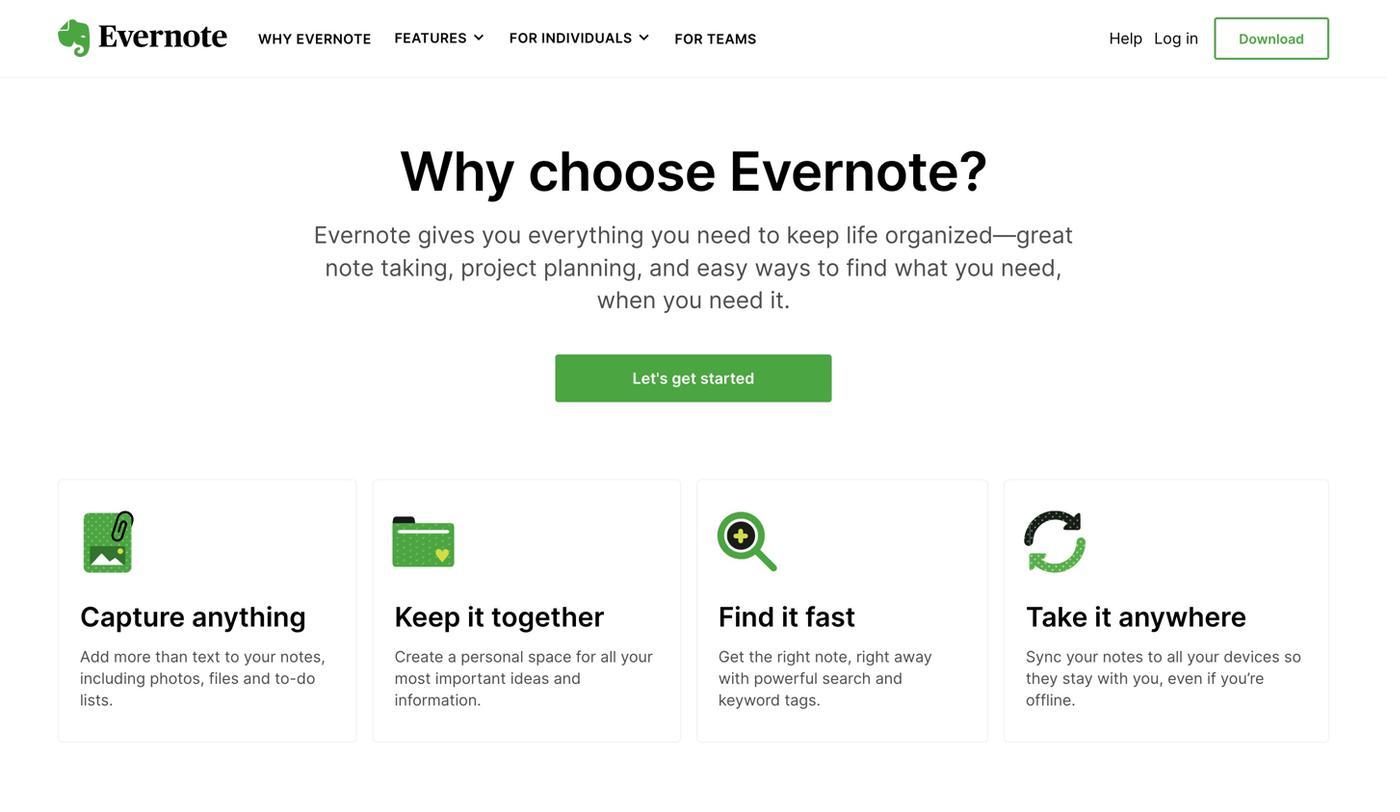 Task type: describe. For each thing, give the bounding box(es) containing it.
evernote inside the evernote gives you everything you need to keep life organized—great note taking, project planning, and easy ways to find what you need, when you need it.
[[314, 221, 411, 249]]

why for why choose evernote?
[[400, 138, 515, 204]]

keyword
[[719, 691, 780, 709]]

planning,
[[544, 253, 643, 282]]

log
[[1154, 29, 1182, 48]]

important
[[435, 669, 506, 688]]

to inside "add more than text to your notes, including photos, files and to-do lists."
[[225, 647, 239, 666]]

tags.
[[785, 691, 821, 709]]

it for together
[[467, 601, 485, 633]]

take it anywhere
[[1026, 601, 1247, 633]]

0 vertical spatial evernote
[[296, 31, 372, 47]]

let's get started
[[633, 369, 755, 388]]

you down easy
[[663, 286, 702, 314]]

you,
[[1133, 669, 1164, 688]]

ideas
[[510, 669, 549, 688]]

project
[[461, 253, 537, 282]]

to up ways
[[758, 221, 780, 249]]

a
[[448, 647, 457, 666]]

powerful
[[754, 669, 818, 688]]

download
[[1239, 31, 1304, 47]]

why evernote link
[[258, 29, 372, 48]]

log in
[[1154, 29, 1199, 48]]

gives
[[418, 221, 475, 249]]

create
[[395, 647, 444, 666]]

fast
[[805, 601, 856, 633]]

files
[[209, 669, 239, 688]]

find it fast
[[719, 601, 856, 633]]

organized—great
[[885, 221, 1073, 249]]

get
[[672, 369, 696, 388]]

stay
[[1062, 669, 1093, 688]]

download link
[[1214, 17, 1329, 60]]

devices
[[1224, 647, 1280, 666]]

do
[[297, 669, 315, 688]]

add
[[80, 647, 110, 666]]

capture
[[80, 601, 185, 633]]

for teams link
[[675, 29, 757, 48]]

for teams
[[675, 31, 757, 47]]

your inside create a personal space for all your most important ideas and information.
[[621, 647, 653, 666]]

to inside sync your notes to all your devices so they stay with you, even if you're offline.
[[1148, 647, 1163, 666]]

create a personal space for all your most important ideas and information.
[[395, 647, 653, 709]]

teams
[[707, 31, 757, 47]]

most
[[395, 669, 431, 688]]

photos,
[[150, 669, 205, 688]]

sync your notes to all your devices so they stay with you, even if you're offline.
[[1026, 647, 1302, 709]]

text
[[192, 647, 220, 666]]

keep it together
[[395, 601, 604, 633]]

let's get started link
[[555, 354, 832, 402]]

3 your from the left
[[1066, 647, 1098, 666]]

get
[[719, 647, 745, 666]]

when
[[597, 286, 656, 314]]

search
[[822, 669, 871, 688]]

started
[[700, 369, 755, 388]]

what
[[894, 253, 948, 282]]

for for for teams
[[675, 31, 703, 47]]

all inside sync your notes to all your devices so they stay with you, even if you're offline.
[[1167, 647, 1183, 666]]

with inside get the right note, right away with powerful search and keyword tags.
[[719, 669, 750, 688]]

than
[[155, 647, 188, 666]]

even
[[1168, 669, 1203, 688]]

sync icon image
[[1024, 511, 1086, 573]]

individuals
[[542, 30, 632, 46]]

sync
[[1026, 647, 1062, 666]]

notes
[[1103, 647, 1144, 666]]

and inside the evernote gives you everything you need to keep life organized—great note taking, project planning, and easy ways to find what you need, when you need it.
[[649, 253, 690, 282]]

it for anywhere
[[1095, 601, 1112, 633]]

get the right note, right away with powerful search and keyword tags.
[[719, 647, 932, 709]]

take
[[1026, 601, 1088, 633]]

magnifying glass icon image
[[717, 511, 778, 573]]

information.
[[395, 691, 481, 709]]

why choose evernote?
[[400, 138, 988, 204]]

anything
[[192, 601, 306, 633]]

you're
[[1221, 669, 1264, 688]]

for individuals button
[[509, 29, 652, 48]]

note
[[325, 253, 374, 282]]

for
[[576, 647, 596, 666]]

evernote gives you everything you need to keep life organized—great note taking, project planning, and easy ways to find what you need, when you need it.
[[314, 221, 1073, 314]]



Task type: vqa. For each thing, say whether or not it's contained in the screenshot.
Let's
yes



Task type: locate. For each thing, give the bounding box(es) containing it.
0 vertical spatial why
[[258, 31, 293, 47]]

right up search
[[856, 647, 890, 666]]

1 vertical spatial evernote
[[314, 221, 411, 249]]

features
[[395, 30, 467, 46]]

ways
[[755, 253, 811, 282]]

for inside button
[[509, 30, 538, 46]]

3 it from the left
[[1095, 601, 1112, 633]]

it for fast
[[781, 601, 799, 633]]

to up you,
[[1148, 647, 1163, 666]]

why for why evernote
[[258, 31, 293, 47]]

and left to-
[[243, 669, 270, 688]]

for individuals
[[509, 30, 632, 46]]

1 all from the left
[[600, 647, 616, 666]]

folder icon image
[[393, 511, 454, 573]]

need up easy
[[697, 221, 752, 249]]

space
[[528, 647, 572, 666]]

for left the teams
[[675, 31, 703, 47]]

1 right from the left
[[777, 647, 811, 666]]

in
[[1186, 29, 1199, 48]]

note,
[[815, 647, 852, 666]]

2 right from the left
[[856, 647, 890, 666]]

to down keep
[[818, 253, 840, 282]]

and down away
[[875, 669, 903, 688]]

and left easy
[[649, 253, 690, 282]]

1 with from the left
[[719, 669, 750, 688]]

add more than text to your notes, including photos, files and to-do lists.
[[80, 647, 325, 709]]

it.
[[770, 286, 790, 314]]

1 your from the left
[[244, 647, 276, 666]]

your inside "add more than text to your notes, including photos, files and to-do lists."
[[244, 647, 276, 666]]

taking,
[[381, 253, 454, 282]]

if
[[1207, 669, 1216, 688]]

4 your from the left
[[1187, 647, 1219, 666]]

your up if
[[1187, 647, 1219, 666]]

notes,
[[280, 647, 325, 666]]

including
[[80, 669, 145, 688]]

offline.
[[1026, 691, 1076, 709]]

right
[[777, 647, 811, 666], [856, 647, 890, 666]]

0 horizontal spatial right
[[777, 647, 811, 666]]

your right for
[[621, 647, 653, 666]]

0 horizontal spatial for
[[509, 30, 538, 46]]

2 your from the left
[[621, 647, 653, 666]]

1 it from the left
[[467, 601, 485, 633]]

0 horizontal spatial why
[[258, 31, 293, 47]]

your up stay
[[1066, 647, 1098, 666]]

personal
[[461, 647, 524, 666]]

for left the individuals
[[509, 30, 538, 46]]

1 horizontal spatial for
[[675, 31, 703, 47]]

1 horizontal spatial right
[[856, 647, 890, 666]]

keep
[[787, 221, 840, 249]]

1 vertical spatial why
[[400, 138, 515, 204]]

0 horizontal spatial it
[[467, 601, 485, 633]]

1 horizontal spatial why
[[400, 138, 515, 204]]

0 vertical spatial need
[[697, 221, 752, 249]]

find
[[719, 601, 775, 633]]

you
[[482, 221, 521, 249], [651, 221, 690, 249], [955, 253, 994, 282], [663, 286, 702, 314]]

you down organized—great
[[955, 253, 994, 282]]

it up personal at the left bottom of the page
[[467, 601, 485, 633]]

right up powerful
[[777, 647, 811, 666]]

all inside create a personal space for all your most important ideas and information.
[[600, 647, 616, 666]]

you down why choose evernote?
[[651, 221, 690, 249]]

help link
[[1109, 29, 1143, 48]]

easy
[[697, 253, 748, 282]]

1 horizontal spatial with
[[1097, 669, 1128, 688]]

choose
[[528, 138, 716, 204]]

with down notes
[[1097, 669, 1128, 688]]

need
[[697, 221, 752, 249], [709, 286, 764, 314]]

need down easy
[[709, 286, 764, 314]]

with inside sync your notes to all your devices so they stay with you, even if you're offline.
[[1097, 669, 1128, 688]]

and inside get the right note, right away with powerful search and keyword tags.
[[875, 669, 903, 688]]

features button
[[395, 29, 486, 48]]

need,
[[1001, 253, 1062, 282]]

why evernote
[[258, 31, 372, 47]]

all right for
[[600, 647, 616, 666]]

they
[[1026, 669, 1058, 688]]

anywhere
[[1119, 601, 1247, 633]]

2 all from the left
[[1167, 647, 1183, 666]]

2 horizontal spatial it
[[1095, 601, 1112, 633]]

your up to-
[[244, 647, 276, 666]]

2 it from the left
[[781, 601, 799, 633]]

evernote?
[[729, 138, 988, 204]]

why
[[258, 31, 293, 47], [400, 138, 515, 204]]

and inside "add more than text to your notes, including photos, files and to-do lists."
[[243, 669, 270, 688]]

keep
[[395, 601, 461, 633]]

1 vertical spatial need
[[709, 286, 764, 314]]

and
[[649, 253, 690, 282], [243, 669, 270, 688], [554, 669, 581, 688], [875, 669, 903, 688]]

it left fast
[[781, 601, 799, 633]]

to-
[[275, 669, 297, 688]]

you up project
[[482, 221, 521, 249]]

capture image icon image
[[78, 511, 140, 573]]

it
[[467, 601, 485, 633], [781, 601, 799, 633], [1095, 601, 1112, 633]]

so
[[1284, 647, 1302, 666]]

evernote logo image
[[58, 19, 227, 58]]

the
[[749, 647, 773, 666]]

log in link
[[1154, 29, 1199, 48]]

all
[[600, 647, 616, 666], [1167, 647, 1183, 666]]

life
[[846, 221, 878, 249]]

capture anything
[[80, 601, 306, 633]]

for
[[509, 30, 538, 46], [675, 31, 703, 47]]

0 horizontal spatial all
[[600, 647, 616, 666]]

find
[[846, 253, 888, 282]]

and inside create a personal space for all your most important ideas and information.
[[554, 669, 581, 688]]

everything
[[528, 221, 644, 249]]

for for for individuals
[[509, 30, 538, 46]]

lists.
[[80, 691, 113, 709]]

to
[[758, 221, 780, 249], [818, 253, 840, 282], [225, 647, 239, 666], [1148, 647, 1163, 666]]

1 horizontal spatial all
[[1167, 647, 1183, 666]]

to up files in the bottom left of the page
[[225, 647, 239, 666]]

2 with from the left
[[1097, 669, 1128, 688]]

with down get
[[719, 669, 750, 688]]

more
[[114, 647, 151, 666]]

0 horizontal spatial with
[[719, 669, 750, 688]]

it up notes
[[1095, 601, 1112, 633]]

all up even
[[1167, 647, 1183, 666]]

and down space
[[554, 669, 581, 688]]

let's
[[633, 369, 668, 388]]

1 horizontal spatial it
[[781, 601, 799, 633]]

help
[[1109, 29, 1143, 48]]

together
[[491, 601, 604, 633]]

your
[[244, 647, 276, 666], [621, 647, 653, 666], [1066, 647, 1098, 666], [1187, 647, 1219, 666]]

away
[[894, 647, 932, 666]]



